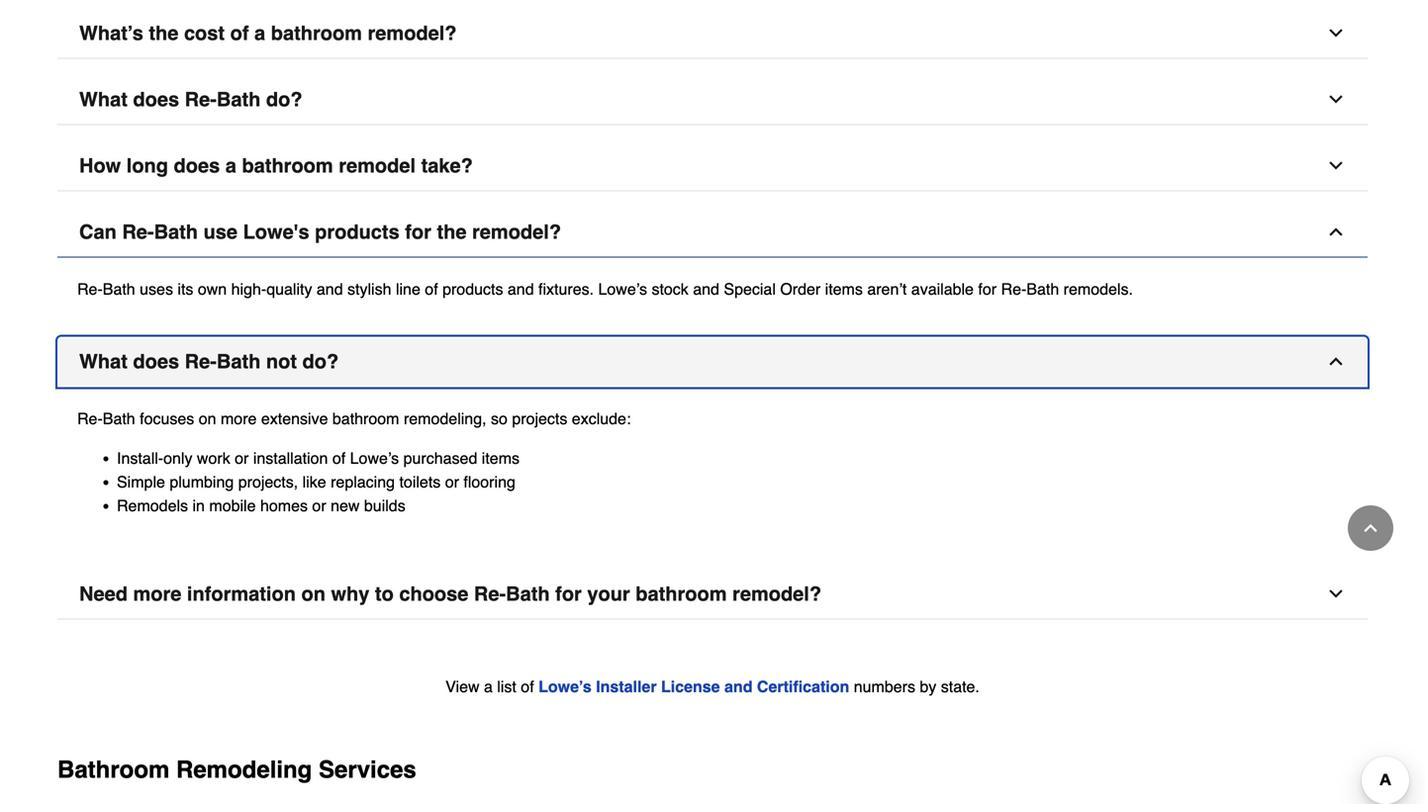 Task type: vqa. For each thing, say whether or not it's contained in the screenshot.
topmost Lighting
no



Task type: describe. For each thing, give the bounding box(es) containing it.
projects,
[[238, 473, 298, 492]]

how
[[79, 155, 121, 177]]

uses
[[140, 280, 173, 299]]

replacing
[[331, 473, 395, 492]]

chevron down image for what's the cost of a bathroom remodel?
[[1326, 23, 1346, 43]]

re- right "choose" at the bottom
[[474, 583, 506, 606]]

why
[[331, 583, 370, 606]]

products inside can re-bath use lowe's products for the remodel? button
[[315, 221, 400, 244]]

purchased
[[403, 450, 477, 468]]

homes
[[260, 497, 308, 515]]

how long does a bathroom remodel take? button
[[57, 141, 1368, 192]]

by
[[920, 678, 937, 697]]

chevron down image for how long does a bathroom remodel take?
[[1326, 156, 1346, 176]]

of inside button
[[230, 22, 249, 45]]

need
[[79, 583, 128, 606]]

high-
[[231, 280, 266, 299]]

remodels
[[117, 497, 188, 515]]

what's
[[79, 22, 143, 45]]

remodel? inside button
[[368, 22, 457, 45]]

exclude:
[[572, 410, 631, 428]]

quality
[[266, 280, 312, 299]]

chevron up image
[[1326, 352, 1346, 372]]

toilets
[[399, 473, 441, 492]]

what's the cost of a bathroom remodel?
[[79, 22, 457, 45]]

on for information
[[301, 583, 326, 606]]

installation
[[253, 450, 328, 468]]

use
[[203, 221, 238, 244]]

state.
[[941, 678, 980, 697]]

of right 'line'
[[425, 280, 438, 299]]

numbers
[[854, 678, 916, 697]]

1 horizontal spatial items
[[825, 280, 863, 299]]

only
[[163, 450, 193, 468]]

how long does a bathroom remodel take?
[[79, 155, 473, 177]]

extensive
[[261, 410, 328, 428]]

2 horizontal spatial lowe's
[[598, 280, 647, 299]]

your
[[587, 583, 630, 606]]

not
[[266, 351, 297, 373]]

fixtures.
[[539, 280, 594, 299]]

and left fixtures.
[[508, 280, 534, 299]]

does inside button
[[174, 155, 220, 177]]

re- up focuses
[[185, 351, 217, 373]]

bath up install-
[[103, 410, 135, 428]]

2 horizontal spatial for
[[978, 280, 997, 299]]

does for do?
[[133, 88, 179, 111]]

like
[[303, 473, 326, 492]]

chevron down image for what does re-bath do?
[[1326, 90, 1346, 110]]

more inside button
[[133, 583, 182, 606]]

and right the license
[[725, 678, 753, 697]]

what for what does re-bath do?
[[79, 88, 128, 111]]

need more information on why to choose re-bath for your bathroom remodel? button
[[57, 570, 1368, 620]]

what for what does re-bath not do?
[[79, 351, 128, 373]]

the inside button
[[437, 221, 467, 244]]

choose
[[399, 583, 469, 606]]

2 vertical spatial a
[[484, 678, 493, 697]]

take?
[[421, 155, 473, 177]]

view a list of lowe's installer license and certification numbers by state.
[[446, 678, 980, 697]]

aren't
[[867, 280, 907, 299]]

order
[[780, 280, 821, 299]]

2 vertical spatial lowe's
[[539, 678, 592, 697]]

what does re-bath do? button
[[57, 75, 1368, 125]]

bathroom inside button
[[636, 583, 727, 606]]

on for focuses
[[199, 410, 216, 428]]

lowe's installer license and certification link
[[539, 678, 850, 697]]

0 horizontal spatial for
[[405, 221, 431, 244]]

of right the list
[[521, 678, 534, 697]]

1 horizontal spatial more
[[221, 410, 257, 428]]

2 vertical spatial remodel?
[[733, 583, 822, 606]]

projects
[[512, 410, 568, 428]]

remodeling,
[[404, 410, 487, 428]]

bath inside what does re-bath not do? button
[[217, 351, 261, 373]]

chevron up image inside can re-bath use lowe's products for the remodel? button
[[1326, 222, 1346, 242]]

re- down can
[[77, 280, 103, 299]]

special
[[724, 280, 776, 299]]



Task type: locate. For each thing, give the bounding box(es) containing it.
0 vertical spatial lowe's
[[598, 280, 647, 299]]

and right stock
[[693, 280, 720, 299]]

1 vertical spatial or
[[445, 473, 459, 492]]

installer
[[596, 678, 657, 697]]

1 vertical spatial chevron up image
[[1361, 519, 1381, 538]]

plumbing
[[170, 473, 234, 492]]

more right need
[[133, 583, 182, 606]]

do?
[[266, 88, 302, 111], [302, 351, 339, 373]]

1 vertical spatial the
[[437, 221, 467, 244]]

0 vertical spatial does
[[133, 88, 179, 111]]

for
[[405, 221, 431, 244], [978, 280, 997, 299], [555, 583, 582, 606]]

own
[[198, 280, 227, 299]]

0 vertical spatial chevron down image
[[1326, 156, 1346, 176]]

mobile
[[209, 497, 256, 515]]

need more information on why to choose re-bath for your bathroom remodel?
[[79, 583, 822, 606]]

does inside button
[[133, 88, 179, 111]]

bathroom
[[271, 22, 362, 45], [242, 155, 333, 177], [332, 410, 399, 428], [636, 583, 727, 606]]

bath inside need more information on why to choose re-bath for your bathroom remodel? button
[[506, 583, 550, 606]]

what inside button
[[79, 88, 128, 111]]

products up stylish
[[315, 221, 400, 244]]

1 horizontal spatial for
[[555, 583, 582, 606]]

bath inside can re-bath use lowe's products for the remodel? button
[[154, 221, 198, 244]]

0 horizontal spatial or
[[235, 450, 249, 468]]

its
[[178, 280, 193, 299]]

do? up how long does a bathroom remodel take?
[[266, 88, 302, 111]]

bath left uses
[[103, 280, 135, 299]]

what does re-bath do?
[[79, 88, 302, 111]]

a inside what's the cost of a bathroom remodel? button
[[254, 22, 265, 45]]

items
[[825, 280, 863, 299], [482, 450, 520, 468]]

can
[[79, 221, 117, 244]]

and
[[317, 280, 343, 299], [508, 280, 534, 299], [693, 280, 720, 299], [725, 678, 753, 697]]

of
[[230, 22, 249, 45], [425, 280, 438, 299], [332, 450, 346, 468], [521, 678, 534, 697]]

to
[[375, 583, 394, 606]]

0 horizontal spatial more
[[133, 583, 182, 606]]

bath down what's the cost of a bathroom remodel? at the top left of the page
[[217, 88, 261, 111]]

0 horizontal spatial lowe's
[[350, 450, 399, 468]]

does
[[133, 88, 179, 111], [174, 155, 220, 177], [133, 351, 179, 373]]

0 horizontal spatial a
[[225, 155, 236, 177]]

chevron up image
[[1326, 222, 1346, 242], [1361, 519, 1381, 538]]

1 horizontal spatial on
[[301, 583, 326, 606]]

0 horizontal spatial on
[[199, 410, 216, 428]]

1 vertical spatial on
[[301, 583, 326, 606]]

long
[[126, 155, 168, 177]]

0 horizontal spatial remodel?
[[368, 22, 457, 45]]

1 vertical spatial products
[[443, 280, 503, 299]]

0 horizontal spatial products
[[315, 221, 400, 244]]

items up flooring
[[482, 450, 520, 468]]

builds
[[364, 497, 406, 515]]

re-bath focuses on more extensive bathroom remodeling, so projects exclude:
[[77, 410, 631, 428]]

1 vertical spatial does
[[174, 155, 220, 177]]

bath left remodels.
[[1027, 280, 1059, 299]]

more
[[221, 410, 257, 428], [133, 583, 182, 606]]

2 what from the top
[[79, 351, 128, 373]]

can re-bath use lowe's products for the remodel?
[[79, 221, 561, 244]]

what inside button
[[79, 351, 128, 373]]

1 vertical spatial chevron down image
[[1326, 585, 1346, 604]]

1 horizontal spatial or
[[312, 497, 326, 515]]

chevron down image inside what's the cost of a bathroom remodel? button
[[1326, 23, 1346, 43]]

on inside button
[[301, 583, 326, 606]]

0 vertical spatial the
[[149, 22, 179, 45]]

do? inside button
[[302, 351, 339, 373]]

a up use
[[225, 155, 236, 177]]

2 vertical spatial or
[[312, 497, 326, 515]]

does inside button
[[133, 351, 179, 373]]

or right "work"
[[235, 450, 249, 468]]

cost
[[184, 22, 225, 45]]

what does re-bath not do? button
[[57, 337, 1368, 388]]

re-bath uses its own high-quality and stylish line of products and fixtures. lowe's stock and special order items aren't available for re-bath remodels.
[[77, 280, 1133, 299]]

bathroom remodeling services
[[57, 757, 416, 784]]

lowe's
[[243, 221, 309, 244]]

lowe's left stock
[[598, 280, 647, 299]]

1 vertical spatial items
[[482, 450, 520, 468]]

of right cost
[[230, 22, 249, 45]]

0 vertical spatial remodel?
[[368, 22, 457, 45]]

for up 'line'
[[405, 221, 431, 244]]

2 horizontal spatial a
[[484, 678, 493, 697]]

0 vertical spatial items
[[825, 280, 863, 299]]

what's the cost of a bathroom remodel? button
[[57, 9, 1368, 59]]

0 vertical spatial more
[[221, 410, 257, 428]]

stock
[[652, 280, 689, 299]]

lowe's
[[598, 280, 647, 299], [350, 450, 399, 468], [539, 678, 592, 697]]

flooring
[[464, 473, 516, 492]]

in
[[193, 497, 205, 515]]

simple
[[117, 473, 165, 492]]

does for not
[[133, 351, 179, 373]]

bath left not
[[217, 351, 261, 373]]

a
[[254, 22, 265, 45], [225, 155, 236, 177], [484, 678, 493, 697]]

1 horizontal spatial lowe's
[[539, 678, 592, 697]]

more up "work"
[[221, 410, 257, 428]]

or down purchased
[[445, 473, 459, 492]]

the left cost
[[149, 22, 179, 45]]

on up "work"
[[199, 410, 216, 428]]

1 horizontal spatial remodel?
[[472, 221, 561, 244]]

0 vertical spatial do?
[[266, 88, 302, 111]]

of inside install-only work or installation of lowe's purchased items simple plumbing projects, like replacing toilets or flooring remodels in mobile homes or new builds
[[332, 450, 346, 468]]

services
[[319, 757, 416, 784]]

items left aren't
[[825, 280, 863, 299]]

stylish
[[347, 280, 391, 299]]

do? right not
[[302, 351, 339, 373]]

a inside how long does a bathroom remodel take? button
[[225, 155, 236, 177]]

license
[[661, 678, 720, 697]]

1 what from the top
[[79, 88, 128, 111]]

for right available
[[978, 280, 997, 299]]

0 vertical spatial or
[[235, 450, 249, 468]]

1 chevron down image from the top
[[1326, 23, 1346, 43]]

chevron down image
[[1326, 156, 1346, 176], [1326, 585, 1346, 604]]

re-
[[185, 88, 217, 111], [122, 221, 154, 244], [77, 280, 103, 299], [1001, 280, 1027, 299], [185, 351, 217, 373], [77, 410, 103, 428], [474, 583, 506, 606]]

1 vertical spatial do?
[[302, 351, 339, 373]]

1 vertical spatial a
[[225, 155, 236, 177]]

new
[[331, 497, 360, 515]]

of up replacing
[[332, 450, 346, 468]]

bath left use
[[154, 221, 198, 244]]

focuses
[[140, 410, 194, 428]]

what does re-bath not do?
[[79, 351, 339, 373]]

lowe's right the list
[[539, 678, 592, 697]]

view
[[446, 678, 480, 697]]

remodels.
[[1064, 280, 1133, 299]]

0 horizontal spatial the
[[149, 22, 179, 45]]

do? inside button
[[266, 88, 302, 111]]

1 vertical spatial lowe's
[[350, 450, 399, 468]]

available
[[911, 280, 974, 299]]

so
[[491, 410, 508, 428]]

1 vertical spatial more
[[133, 583, 182, 606]]

or down like
[[312, 497, 326, 515]]

2 vertical spatial for
[[555, 583, 582, 606]]

1 horizontal spatial chevron up image
[[1361, 519, 1381, 538]]

0 horizontal spatial chevron up image
[[1326, 222, 1346, 242]]

products right 'line'
[[443, 280, 503, 299]]

1 vertical spatial for
[[978, 280, 997, 299]]

re- right can
[[122, 221, 154, 244]]

1 vertical spatial what
[[79, 351, 128, 373]]

remodeling
[[176, 757, 312, 784]]

bath left your
[[506, 583, 550, 606]]

remodel
[[339, 155, 416, 177]]

1 vertical spatial chevron down image
[[1326, 90, 1346, 110]]

what
[[79, 88, 128, 111], [79, 351, 128, 373]]

certification
[[757, 678, 850, 697]]

for left your
[[555, 583, 582, 606]]

bathroom
[[57, 757, 170, 784]]

does up long
[[133, 88, 179, 111]]

the down take?
[[437, 221, 467, 244]]

remodel?
[[368, 22, 457, 45], [472, 221, 561, 244], [733, 583, 822, 606]]

1 chevron down image from the top
[[1326, 156, 1346, 176]]

1 horizontal spatial the
[[437, 221, 467, 244]]

install-
[[117, 450, 163, 468]]

chevron up image inside scroll to top 'element'
[[1361, 519, 1381, 538]]

re- right available
[[1001, 280, 1027, 299]]

work
[[197, 450, 230, 468]]

2 chevron down image from the top
[[1326, 585, 1346, 604]]

on left why
[[301, 583, 326, 606]]

0 vertical spatial chevron up image
[[1326, 222, 1346, 242]]

a left the list
[[484, 678, 493, 697]]

0 vertical spatial for
[[405, 221, 431, 244]]

the inside button
[[149, 22, 179, 45]]

0 vertical spatial a
[[254, 22, 265, 45]]

bath inside what does re-bath do? button
[[217, 88, 261, 111]]

0 vertical spatial what
[[79, 88, 128, 111]]

re- inside button
[[185, 88, 217, 111]]

0 vertical spatial on
[[199, 410, 216, 428]]

bath
[[217, 88, 261, 111], [154, 221, 198, 244], [103, 280, 135, 299], [1027, 280, 1059, 299], [217, 351, 261, 373], [103, 410, 135, 428], [506, 583, 550, 606]]

scroll to top element
[[1348, 506, 1394, 551]]

line
[[396, 280, 421, 299]]

2 horizontal spatial remodel?
[[733, 583, 822, 606]]

0 horizontal spatial items
[[482, 450, 520, 468]]

chevron down image inside need more information on why to choose re-bath for your bathroom remodel? button
[[1326, 585, 1346, 604]]

chevron down image for need more information on why to choose re-bath for your bathroom remodel?
[[1326, 585, 1346, 604]]

0 vertical spatial products
[[315, 221, 400, 244]]

can re-bath use lowe's products for the remodel? button
[[57, 208, 1368, 258]]

lowe's inside install-only work or installation of lowe's purchased items simple plumbing projects, like replacing toilets or flooring remodels in mobile homes or new builds
[[350, 450, 399, 468]]

1 horizontal spatial products
[[443, 280, 503, 299]]

2 chevron down image from the top
[[1326, 90, 1346, 110]]

items inside install-only work or installation of lowe's purchased items simple plumbing projects, like replacing toilets or flooring remodels in mobile homes or new builds
[[482, 450, 520, 468]]

0 vertical spatial chevron down image
[[1326, 23, 1346, 43]]

list
[[497, 678, 517, 697]]

information
[[187, 583, 296, 606]]

install-only work or installation of lowe's purchased items simple plumbing projects, like replacing toilets or flooring remodels in mobile homes or new builds
[[117, 450, 520, 515]]

1 horizontal spatial a
[[254, 22, 265, 45]]

and left stylish
[[317, 280, 343, 299]]

chevron down image
[[1326, 23, 1346, 43], [1326, 90, 1346, 110]]

products
[[315, 221, 400, 244], [443, 280, 503, 299]]

a right cost
[[254, 22, 265, 45]]

1 vertical spatial remodel?
[[472, 221, 561, 244]]

lowe's up replacing
[[350, 450, 399, 468]]

chevron down image inside what does re-bath do? button
[[1326, 90, 1346, 110]]

re- down cost
[[185, 88, 217, 111]]

does up focuses
[[133, 351, 179, 373]]

re- left focuses
[[77, 410, 103, 428]]

on
[[199, 410, 216, 428], [301, 583, 326, 606]]

2 vertical spatial does
[[133, 351, 179, 373]]

2 horizontal spatial or
[[445, 473, 459, 492]]

the
[[149, 22, 179, 45], [437, 221, 467, 244]]

chevron down image inside how long does a bathroom remodel take? button
[[1326, 156, 1346, 176]]

does right long
[[174, 155, 220, 177]]

or
[[235, 450, 249, 468], [445, 473, 459, 492], [312, 497, 326, 515]]



